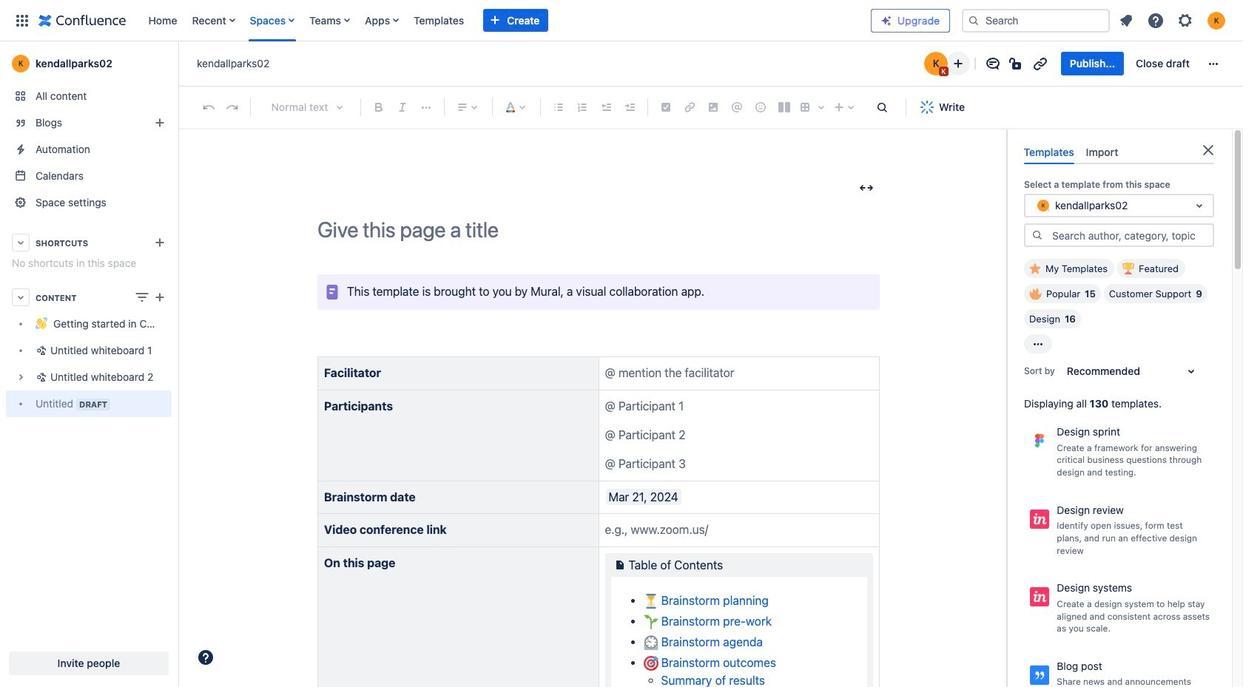 Task type: locate. For each thing, give the bounding box(es) containing it.
None text field
[[1035, 199, 1038, 213]]

premium image
[[881, 14, 893, 26]]

1 horizontal spatial list
[[1113, 7, 1235, 34]]

:timer: image
[[644, 636, 658, 651]]

Give this page a title text field
[[318, 218, 880, 242]]

0 horizontal spatial list
[[141, 0, 871, 41]]

search icon image
[[1032, 229, 1044, 241]]

panel note image
[[323, 283, 341, 301]]

text formatting group
[[367, 95, 438, 119]]

list formating group
[[547, 95, 642, 119]]

Search field
[[962, 9, 1110, 32]]

group
[[1061, 52, 1199, 76]]

confluence image
[[38, 11, 126, 29], [38, 11, 126, 29]]

tree
[[6, 311, 172, 418]]

:hourglass_flowing_sand: image
[[644, 595, 658, 610], [644, 595, 658, 610]]

help icon image
[[1147, 11, 1165, 29]]

Main content area, start typing to enter text. text field
[[309, 275, 889, 688]]

tab list
[[1019, 140, 1221, 164]]

space element
[[0, 41, 178, 688]]

star design sprint image
[[1198, 422, 1216, 440]]

list
[[141, 0, 871, 41], [1113, 7, 1235, 34]]

:dart: image
[[644, 657, 658, 672]]

more image
[[1205, 55, 1223, 73]]

None search field
[[962, 9, 1110, 32]]

banner
[[0, 0, 1244, 41]]

create image
[[151, 289, 169, 306]]

change view image
[[133, 289, 151, 306]]

:seedling: image
[[644, 615, 658, 630], [644, 615, 658, 630]]



Task type: vqa. For each thing, say whether or not it's contained in the screenshot.
'User icon: kendallparks02'
no



Task type: describe. For each thing, give the bounding box(es) containing it.
:timer: image
[[644, 636, 658, 651]]

settings icon image
[[1177, 11, 1195, 29]]

appswitcher icon image
[[13, 11, 31, 29]]

global element
[[9, 0, 871, 41]]

tree inside space element
[[6, 311, 172, 418]]

open image
[[1191, 197, 1209, 215]]

copy link image
[[1032, 55, 1050, 73]]

create a blog image
[[151, 114, 169, 132]]

list for appswitcher icon
[[141, 0, 871, 41]]

notification icon image
[[1118, 11, 1136, 29]]

your profile and preferences image
[[1208, 11, 1226, 29]]

make page full-width image
[[858, 179, 876, 197]]

close templates and import image
[[1200, 141, 1218, 159]]

:dart: image
[[644, 657, 658, 672]]

no restrictions image
[[1008, 55, 1026, 73]]

add shortcut image
[[151, 234, 169, 252]]

search image
[[968, 14, 980, 26]]

Search author, category, topic field
[[1048, 225, 1213, 246]]

invite to edit image
[[950, 55, 967, 73]]

list for premium image
[[1113, 7, 1235, 34]]

star design systems image
[[1198, 578, 1216, 596]]

table of contents image
[[611, 556, 629, 574]]

collapse sidebar image
[[161, 49, 194, 78]]

comment icon image
[[984, 55, 1002, 73]]

find and replace image
[[874, 98, 891, 116]]



